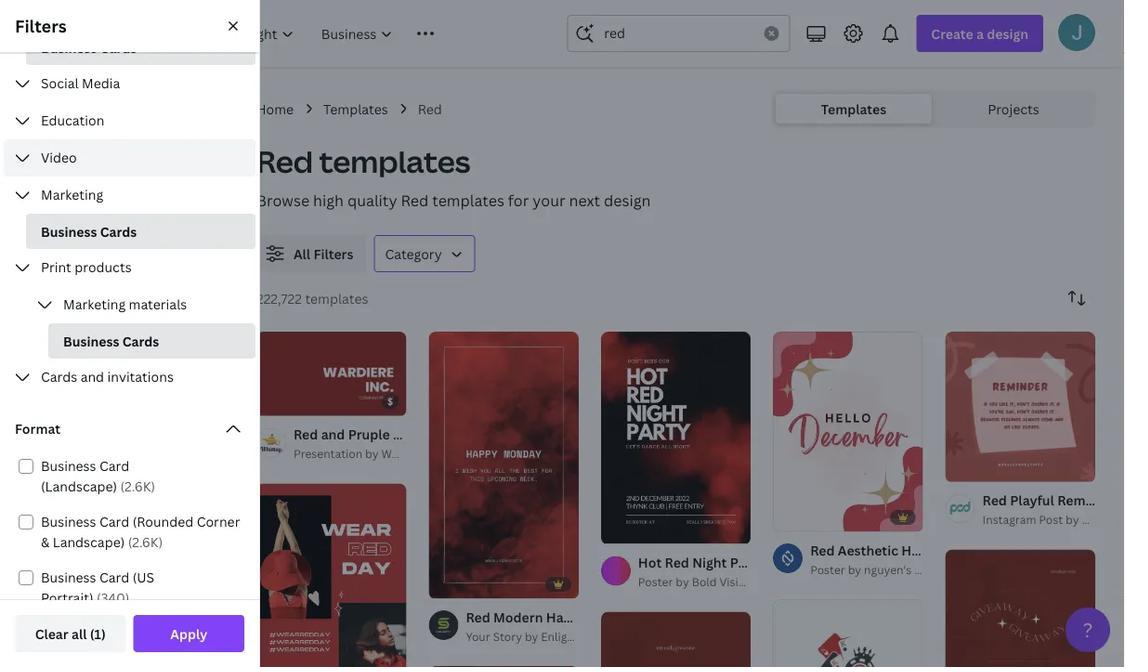 Task type: vqa. For each thing, say whether or not it's contained in the screenshot.
rightmost "HOME"
yes



Task type: locate. For each thing, give the bounding box(es) containing it.
business up social
[[41, 39, 97, 56]]

your
[[26, 390, 51, 405], [466, 629, 491, 644]]

templates for 222,722
[[305, 290, 369, 307]]

red right hot
[[665, 554, 690, 572]]

(340)
[[97, 589, 130, 607]]

business up print
[[41, 223, 97, 240]]

presentation by whimsy link
[[294, 445, 424, 463]]

card
[[99, 457, 129, 475], [99, 513, 129, 530], [99, 569, 129, 586]]

vision
[[720, 574, 753, 590]]

filters inside 'all filters' button
[[314, 245, 354, 263]]

marketing up back
[[41, 185, 103, 203]]

card inside business card (landscape) (2.6k)
[[99, 457, 129, 475]]

business cards for marketing
[[41, 223, 137, 240]]

1 horizontal spatial filters
[[314, 245, 354, 263]]

all
[[72, 625, 87, 643]]

party
[[731, 554, 765, 572]]

0 vertical spatial (2.6k)
[[120, 477, 155, 495]]

business cards up the all templates
[[41, 223, 137, 240]]

cards
[[100, 39, 137, 56], [100, 223, 137, 240], [122, 332, 159, 350], [41, 368, 77, 385]]

business up (landscape)
[[41, 457, 96, 475]]

photos link
[[26, 288, 231, 324]]

1 vertical spatial card
[[99, 513, 129, 530]]

all filters button
[[257, 235, 367, 272]]

back
[[60, 211, 89, 228]]

1 vertical spatial your
[[466, 629, 491, 644]]

all for all filters
[[294, 245, 311, 263]]

all inside button
[[294, 245, 311, 263]]

1 horizontal spatial your
[[466, 629, 491, 644]]

marketing materials
[[63, 295, 187, 313]]

all down back
[[63, 254, 80, 272]]

cards up your content
[[41, 368, 77, 385]]

all templates
[[63, 254, 146, 272]]

card inside business card (us portrait)
[[99, 569, 129, 586]]

video button
[[4, 139, 256, 177]]

poster by nguyen's team
[[811, 562, 944, 578]]

1 vertical spatial filters
[[314, 245, 354, 263]]

quality
[[348, 191, 397, 211]]

templates link
[[324, 99, 388, 119]]

print products button
[[4, 249, 256, 286]]

business card (landscape) (2.6k)
[[41, 457, 155, 495]]

1 horizontal spatial home
[[257, 100, 294, 118]]

invitations
[[107, 368, 174, 385]]

red minimalist giveaway instagram story image
[[601, 612, 751, 668]]

filters
[[15, 14, 67, 37], [314, 245, 354, 263]]

home left templates link
[[257, 100, 294, 118]]

1 vertical spatial home
[[109, 211, 146, 228]]

(1)
[[90, 625, 106, 643]]

your up "format" at the left
[[26, 390, 51, 405]]

story
[[493, 629, 523, 644]]

instagram
[[983, 512, 1037, 528]]

1 horizontal spatial all
[[294, 245, 311, 263]]

clear
[[35, 625, 68, 643]]

poster by bold vision design link
[[639, 573, 792, 592]]

card for (rounded
[[99, 513, 129, 530]]

business cards for marketing materials
[[63, 332, 159, 350]]

portrait)
[[41, 589, 93, 607]]

social media button
[[4, 65, 256, 102]]

by right story
[[525, 629, 539, 644]]

(2.6k) up starred link on the bottom of page
[[120, 477, 155, 495]]

presentation by whimsy
[[294, 446, 424, 462]]

personal free •
[[74, 98, 130, 134]]

0 vertical spatial your
[[26, 390, 51, 405]]

2 horizontal spatial templates
[[822, 100, 887, 118]]

post
[[1040, 512, 1064, 528]]

2 vertical spatial business cards button
[[48, 324, 256, 359]]

card inside 'business card (rounded corner & landscape)'
[[99, 513, 129, 530]]

cards up social media dropdown button
[[100, 39, 137, 56]]

0 vertical spatial card
[[99, 457, 129, 475]]

red inside the hot red night party club poster poster by bold vision design
[[665, 554, 690, 572]]

business
[[41, 39, 97, 56], [41, 223, 97, 240], [63, 332, 119, 350], [41, 457, 96, 475], [41, 513, 96, 530], [41, 569, 96, 586]]

2 vertical spatial business cards
[[63, 332, 159, 350]]

business cards button for marketing
[[26, 214, 256, 249]]

marketing down print products
[[63, 295, 126, 313]]

filters up social
[[15, 14, 67, 37]]

people
[[1083, 512, 1120, 528]]

by left nguyen's
[[849, 562, 862, 578]]

1 card from the top
[[99, 457, 129, 475]]

0 vertical spatial filters
[[15, 14, 67, 37]]

social media
[[41, 74, 120, 92]]

3 card from the top
[[99, 569, 129, 586]]

1 horizontal spatial templates
[[324, 100, 388, 118]]

poster by nguyen's team link
[[811, 561, 944, 579]]

for
[[508, 191, 529, 211]]

1 vertical spatial business cards
[[41, 223, 137, 240]]

filters up '222,722 templates'
[[314, 245, 354, 263]]

2 card from the top
[[99, 513, 129, 530]]

222,722
[[257, 290, 302, 307]]

business cards up 'social media'
[[41, 39, 137, 56]]

business up and
[[63, 332, 119, 350]]

create a team
[[60, 572, 147, 590]]

marketing
[[41, 185, 103, 203], [63, 295, 126, 313]]

marketing materials button
[[26, 286, 256, 324]]

business up landscape)
[[41, 513, 96, 530]]

0 horizontal spatial your
[[26, 390, 51, 405]]

print products
[[41, 258, 132, 276]]

templates
[[319, 141, 471, 182], [433, 191, 505, 211], [83, 254, 146, 272], [305, 290, 369, 307]]

by left whimsy
[[365, 446, 379, 462]]

home right to
[[109, 211, 146, 228]]

0 horizontal spatial all
[[63, 254, 80, 272]]

by left bold
[[676, 574, 690, 590]]

red
[[418, 100, 442, 118], [257, 141, 313, 182], [401, 191, 429, 211], [665, 554, 690, 572]]

business cards
[[41, 39, 137, 56], [41, 223, 137, 240], [63, 332, 159, 350]]

all templates link
[[26, 245, 231, 281]]

personal
[[74, 98, 130, 116]]

back to home link
[[15, 201, 242, 238]]

red right quality on the left
[[401, 191, 429, 211]]

(2.6k) down (rounded
[[128, 533, 163, 551]]

business up 'portrait)'
[[41, 569, 96, 586]]

brand
[[65, 469, 103, 487]]

home link
[[257, 99, 294, 119]]

to
[[93, 211, 106, 228]]

red playful reminder instagram post image
[[946, 332, 1096, 482]]

team
[[915, 562, 944, 578]]

0 vertical spatial marketing
[[41, 185, 103, 203]]

None search field
[[568, 15, 791, 52]]

cards inside cards and invitations dropdown button
[[41, 368, 77, 385]]

1 vertical spatial business cards button
[[26, 214, 256, 249]]

red and pruple simple company profile presentation image
[[257, 332, 407, 416]]

2 vertical spatial card
[[99, 569, 129, 586]]

by
[[365, 446, 379, 462], [1067, 512, 1080, 528], [849, 562, 862, 578], [676, 574, 690, 590], [525, 629, 539, 644]]

&
[[41, 533, 50, 551]]

clear all (1) button
[[15, 616, 126, 653]]

1 vertical spatial marketing
[[63, 295, 126, 313]]

red modern national wear red day (flyer) image
[[257, 484, 407, 668]]

(2.6k)
[[120, 477, 155, 495], [128, 533, 163, 551]]

projects link
[[936, 94, 1092, 124]]

enligest
[[541, 629, 584, 644]]

your left story
[[466, 629, 491, 644]]

home inside back to home link
[[109, 211, 146, 228]]

business cards up cards and invitations
[[63, 332, 159, 350]]

(us
[[133, 569, 154, 586]]

format
[[15, 420, 60, 437]]

(2.6k) inside business card (landscape) (2.6k)
[[120, 477, 155, 495]]

0 horizontal spatial home
[[109, 211, 146, 228]]

products
[[75, 258, 132, 276]]

business cards button
[[26, 30, 256, 65], [26, 214, 256, 249], [48, 324, 256, 359]]

red minimalist giveaway instagram post image
[[946, 550, 1096, 668]]

all up '222,722 templates'
[[294, 245, 311, 263]]

by inside the hot red night party club poster poster by bold vision design
[[676, 574, 690, 590]]

0 horizontal spatial filters
[[15, 14, 67, 37]]



Task type: describe. For each thing, give the bounding box(es) containing it.
(rounded
[[133, 513, 194, 530]]

canva
[[112, 159, 151, 177]]

nguyen's
[[865, 562, 912, 578]]

try canva pro
[[88, 159, 176, 177]]

next
[[569, 191, 601, 211]]

0 vertical spatial business cards button
[[26, 30, 256, 65]]

bold
[[692, 574, 717, 590]]

design
[[604, 191, 651, 211]]

business inside business card (landscape) (2.6k)
[[41, 457, 96, 475]]

all filters
[[294, 245, 354, 263]]

top level navigation element
[[164, 15, 523, 52]]

starred link
[[15, 504, 242, 541]]

•
[[102, 119, 106, 134]]

projects
[[989, 100, 1040, 118]]

marketing for marketing materials
[[63, 295, 126, 313]]

0 vertical spatial home
[[257, 100, 294, 118]]

back to home
[[60, 211, 146, 228]]

0 vertical spatial business cards
[[41, 39, 137, 56]]

red up browse
[[257, 141, 313, 182]]

club
[[768, 554, 797, 572]]

hot red night party club poster link
[[639, 553, 841, 573]]

your for your story by enligest
[[466, 629, 491, 644]]

browse
[[257, 191, 310, 211]]

instagram post by people o
[[983, 512, 1126, 528]]

0 horizontal spatial templates
[[106, 469, 171, 487]]

hot red night party club poster poster by bold vision design
[[639, 554, 841, 590]]

(landscape)
[[41, 477, 117, 495]]

card for (landscape)
[[99, 457, 129, 475]]

red templates browse high quality red templates for your next design
[[257, 141, 651, 211]]

icons
[[63, 340, 97, 358]]

your
[[533, 191, 566, 211]]

business card (rounded corner & landscape)
[[41, 513, 240, 551]]

your content
[[26, 390, 98, 405]]

brand templates link
[[15, 459, 242, 497]]

landscape)
[[53, 533, 125, 551]]

a
[[104, 572, 112, 590]]

business cards button for marketing materials
[[48, 324, 256, 359]]

create a team button
[[15, 563, 242, 600]]

photos
[[63, 297, 108, 315]]

trash
[[60, 625, 94, 643]]

brand templates
[[65, 469, 171, 487]]

hot
[[639, 554, 662, 572]]

by right post
[[1067, 512, 1080, 528]]

education
[[41, 111, 104, 129]]

marketing for marketing
[[41, 185, 103, 203]]

create
[[60, 572, 101, 590]]

night
[[693, 554, 727, 572]]

red modern happy monday geeting (instagram story) image
[[429, 332, 579, 599]]

apply button
[[133, 616, 245, 653]]

red grey simple bold illustrated online casino logo image
[[774, 600, 924, 668]]

print
[[41, 258, 71, 276]]

cards up invitations
[[122, 332, 159, 350]]

design
[[755, 574, 792, 590]]

marketing button
[[4, 177, 256, 214]]

1 vertical spatial (2.6k)
[[128, 533, 163, 551]]

card for (us
[[99, 569, 129, 586]]

o
[[1122, 512, 1126, 528]]

business inside 'business card (rounded corner & landscape)'
[[41, 513, 96, 530]]

templates for all
[[83, 254, 146, 272]]

cards and invitations
[[41, 368, 174, 385]]

try
[[88, 159, 108, 177]]

your for your content
[[26, 390, 51, 405]]

templates for red
[[319, 141, 471, 182]]

all for all templates
[[63, 254, 80, 272]]

$
[[388, 396, 394, 408]]

category button
[[374, 235, 476, 272]]

whimsy
[[382, 446, 424, 462]]

team
[[115, 572, 147, 590]]

free
[[74, 119, 98, 134]]

instagram post by people o link
[[983, 511, 1126, 529]]

social
[[41, 74, 79, 92]]

red up red templates browse high quality red templates for your next design
[[418, 100, 442, 118]]

icons link
[[26, 331, 231, 366]]

try canva pro button
[[15, 151, 242, 186]]

apply
[[170, 625, 208, 643]]

cards up all templates link
[[100, 223, 137, 240]]

cards and invitations button
[[4, 359, 256, 396]]

high
[[313, 191, 344, 211]]

video
[[41, 148, 77, 166]]

and
[[81, 368, 104, 385]]

content
[[54, 390, 98, 405]]

your story by enligest
[[466, 629, 584, 644]]

business inside business card (us portrait)
[[41, 569, 96, 586]]

trash link
[[15, 616, 242, 653]]

red aesthetic hello december poster image
[[774, 332, 924, 532]]

presentation
[[294, 446, 363, 462]]

business card (us portrait)
[[41, 569, 154, 607]]

materials
[[129, 295, 187, 313]]

hot red night party club poster image
[[601, 332, 751, 544]]

media
[[82, 74, 120, 92]]

clear all (1)
[[35, 625, 106, 643]]

your story by enligest link
[[466, 628, 584, 646]]



